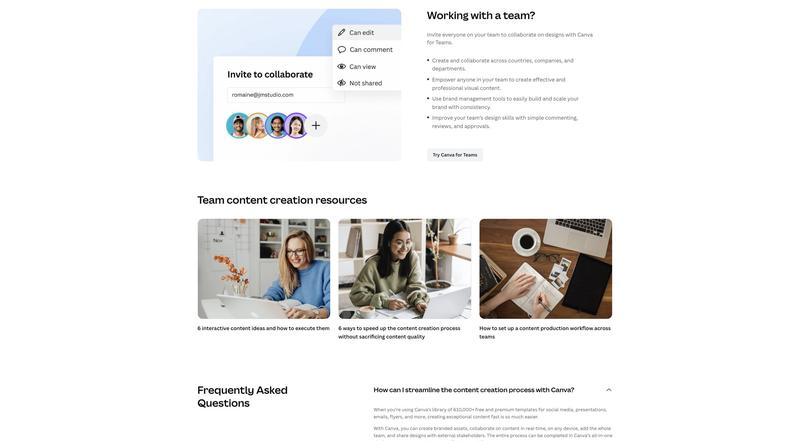 Task type: describe. For each thing, give the bounding box(es) containing it.
in inside empower anyone in your team to create effective and professional visual content.
[[477, 76, 481, 83]]

6 ways to speed up the content creation process without sacrificing content quality
[[339, 325, 461, 340]]

team,
[[374, 432, 386, 439]]

invite
[[427, 31, 441, 38]]

all-
[[592, 432, 599, 439]]

much
[[512, 414, 524, 420]]

visual
[[465, 84, 479, 91]]

a inside the with canva, you can create branded assets, collaborate on content in real-time, on any device, add the whole team, and share designs with external stakeholders. the entire process can be completed in canva's all-in-one platform, creating a seamless and effortless workflow.
[[414, 439, 417, 441]]

how can i streamline the content creation process with canva?
[[374, 385, 574, 394]]

0 vertical spatial brand
[[443, 95, 458, 102]]

canva?
[[551, 385, 574, 394]]

how can i streamline the content creation process with canva? button
[[374, 378, 613, 402]]

production
[[541, 325, 569, 332]]

to inside "link"
[[289, 325, 294, 332]]

flyers,
[[390, 414, 404, 420]]

content.
[[480, 84, 501, 91]]

canva
[[578, 31, 593, 38]]

interactive
[[202, 325, 229, 332]]

creation inside dropdown button
[[480, 385, 508, 394]]

seamless
[[418, 439, 438, 441]]

whole
[[598, 425, 611, 431]]

invite everyone on your team to collaborate on designs with canva for teams.
[[427, 31, 593, 46]]

2 vertical spatial can
[[529, 432, 536, 439]]

asked
[[256, 383, 288, 397]]

real-
[[526, 425, 536, 431]]

so
[[505, 414, 510, 420]]

the inside dropdown button
[[441, 385, 452, 394]]

teams
[[480, 333, 495, 340]]

quality
[[407, 333, 425, 340]]

on up the entire
[[496, 425, 501, 431]]

team for create
[[495, 76, 508, 83]]

and down canva,
[[387, 432, 395, 439]]

process inside dropdown button
[[509, 385, 535, 394]]

creation inside 6 ways to speed up the content creation process without sacrificing content quality
[[418, 325, 440, 332]]

0 vertical spatial creation
[[270, 193, 313, 207]]

creating inside when you're using canva's library of 610,000+ free and premium templates for social media, presentations, emails, flyers, and more, creating exceptional content fast is so much easier.
[[428, 414, 445, 420]]

on right everyone at the top of page
[[467, 31, 473, 38]]

fast
[[491, 414, 500, 420]]

improve your team's design skills with simple commenting, reviews, and approvals.
[[432, 114, 578, 130]]

team content creation resources
[[197, 193, 367, 207]]

ways
[[343, 325, 356, 332]]

reviews,
[[432, 123, 453, 130]]

companies,
[[535, 57, 563, 64]]

your inside use brand management tools to easily build and scale your brand with consistency.
[[568, 95, 579, 102]]

and down using
[[405, 414, 413, 420]]

workflow.
[[470, 439, 491, 441]]

0 vertical spatial a
[[495, 8, 501, 22]]

working with a team?
[[427, 8, 535, 22]]

team
[[197, 193, 225, 207]]

for for teams.
[[427, 39, 435, 46]]

streamline
[[405, 385, 440, 394]]

your inside empower anyone in your team to create effective and professional visual content.
[[483, 76, 494, 83]]

sacrificing
[[359, 333, 385, 340]]

image only image for content
[[339, 219, 471, 319]]

how to set up a content production workflow across teams
[[480, 325, 611, 340]]

approvals.
[[465, 123, 491, 130]]

effortless
[[448, 439, 469, 441]]

and inside improve your team's design skills with simple commenting, reviews, and approvals.
[[454, 123, 463, 130]]

scale
[[553, 95, 566, 102]]

everyone
[[442, 31, 466, 38]]

for for social
[[539, 406, 545, 413]]

use brand management tools to easily build and scale your brand with consistency.
[[432, 95, 579, 111]]

canva,
[[385, 425, 400, 431]]

without
[[339, 333, 358, 340]]

your inside invite everyone on your team to collaborate on designs with canva for teams.
[[475, 31, 486, 38]]

with
[[374, 425, 384, 431]]

skills
[[502, 114, 514, 121]]

and up departments. at right top
[[450, 57, 460, 64]]

templates
[[516, 406, 538, 413]]

ui - invite to collaborate (2) image
[[197, 9, 401, 161]]

add
[[580, 425, 589, 431]]

professional
[[432, 84, 463, 91]]

build
[[529, 95, 542, 102]]

across inside create and collaborate across countries, companies, and departments.
[[491, 57, 507, 64]]

the inside the with canva, you can create branded assets, collaborate on content in real-time, on any device, add the whole team, and share designs with external stakeholders. the entire process can be completed in canva's all-in-one platform, creating a seamless and effortless workflow.
[[590, 425, 597, 431]]

canva's inside when you're using canva's library of 610,000+ free and premium templates for social media, presentations, emails, flyers, and more, creating exceptional content fast is so much easier.
[[415, 406, 431, 413]]

how to set up a content production workflow across teams link
[[480, 219, 613, 342]]

create and collaborate across countries, companies, and departments.
[[432, 57, 574, 72]]

and down external on the right bottom of page
[[439, 439, 447, 441]]

1 vertical spatial in
[[521, 425, 525, 431]]

create inside the with canva, you can create branded assets, collaborate on content in real-time, on any device, add the whole team, and share designs with external stakeholders. the entire process can be completed in canva's all-in-one platform, creating a seamless and effortless workflow.
[[419, 425, 433, 431]]

to inside the how to set up a content production workflow across teams
[[492, 325, 497, 332]]

empower anyone in your team to create effective and professional visual content.
[[432, 76, 566, 91]]

commenting,
[[545, 114, 578, 121]]

any
[[555, 425, 562, 431]]

content inside dropdown button
[[453, 385, 479, 394]]

device,
[[564, 425, 579, 431]]

effective
[[533, 76, 555, 83]]

6 ways to speed up the content creation process without sacrificing content quality link
[[339, 219, 472, 342]]

up inside 6 ways to speed up the content creation process without sacrificing content quality
[[380, 325, 386, 332]]

and inside empower anyone in your team to create effective and professional visual content.
[[556, 76, 566, 83]]

external
[[438, 432, 456, 439]]

more,
[[414, 414, 427, 420]]

when
[[374, 406, 386, 413]]

across inside the how to set up a content production workflow across teams
[[595, 325, 611, 332]]

resources
[[316, 193, 367, 207]]

2 horizontal spatial in
[[569, 432, 573, 439]]

with inside improve your team's design skills with simple commenting, reviews, and approvals.
[[516, 114, 526, 121]]

creating inside the with canva, you can create branded assets, collaborate on content in real-time, on any device, add the whole team, and share designs with external stakeholders. the entire process can be completed in canva's all-in-one platform, creating a seamless and effortless workflow.
[[395, 439, 413, 441]]

canva's inside the with canva, you can create branded assets, collaborate on content in real-time, on any device, add the whole team, and share designs with external stakeholders. the entire process can be completed in canva's all-in-one platform, creating a seamless and effortless workflow.
[[574, 432, 591, 439]]

time,
[[536, 425, 547, 431]]



Task type: vqa. For each thing, say whether or not it's contained in the screenshot.
the top BROWN MINIMALIST LIFESTYLE DAILY VLOG YOUTUBE THUMBNAIL group
no



Task type: locate. For each thing, give the bounding box(es) containing it.
canva's
[[415, 406, 431, 413], [574, 432, 591, 439]]

how up when
[[374, 385, 388, 394]]

1 horizontal spatial how
[[480, 325, 491, 332]]

1 vertical spatial the
[[441, 385, 452, 394]]

design
[[485, 114, 501, 121]]

consistency.
[[460, 103, 491, 111]]

them
[[316, 325, 330, 332]]

in-
[[599, 432, 604, 439]]

0 vertical spatial how
[[480, 325, 491, 332]]

on
[[467, 31, 473, 38], [538, 31, 544, 38], [496, 425, 501, 431], [548, 425, 554, 431]]

to left set
[[492, 325, 497, 332]]

2 horizontal spatial creation
[[480, 385, 508, 394]]

how
[[480, 325, 491, 332], [374, 385, 388, 394]]

1 horizontal spatial 6
[[339, 325, 342, 332]]

6 for 6 interactive content ideas and how to execute them
[[197, 325, 201, 332]]

1 horizontal spatial across
[[595, 325, 611, 332]]

countries,
[[508, 57, 533, 64]]

1 horizontal spatial designs
[[545, 31, 564, 38]]

how inside the how to set up a content production workflow across teams
[[480, 325, 491, 332]]

2 6 from the left
[[339, 325, 342, 332]]

0 horizontal spatial for
[[427, 39, 435, 46]]

1 horizontal spatial can
[[410, 425, 418, 431]]

2 vertical spatial creation
[[480, 385, 508, 394]]

on left any
[[548, 425, 554, 431]]

team?
[[503, 8, 535, 22]]

questions
[[197, 396, 250, 410]]

to inside 6 ways to speed up the content creation process without sacrificing content quality
[[357, 325, 362, 332]]

designs inside invite everyone on your team to collaborate on designs with canva for teams.
[[545, 31, 564, 38]]

to right how
[[289, 325, 294, 332]]

your up the content.
[[483, 76, 494, 83]]

a right set
[[515, 325, 518, 332]]

ideas
[[252, 325, 265, 332]]

1 image only image from the left
[[339, 219, 471, 319]]

1 vertical spatial team
[[495, 76, 508, 83]]

using
[[402, 406, 413, 413]]

simple
[[528, 114, 544, 121]]

0 horizontal spatial create
[[419, 425, 433, 431]]

0 vertical spatial team
[[487, 31, 500, 38]]

create up seamless
[[419, 425, 433, 431]]

is
[[501, 414, 504, 420]]

canva's down add
[[574, 432, 591, 439]]

process
[[441, 325, 461, 332], [509, 385, 535, 394], [510, 432, 527, 439]]

to right tools
[[507, 95, 512, 102]]

1 horizontal spatial create
[[516, 76, 532, 83]]

the inside 6 ways to speed up the content creation process without sacrificing content quality
[[388, 325, 396, 332]]

6 left ways
[[339, 325, 342, 332]]

working
[[427, 8, 469, 22]]

2 vertical spatial the
[[590, 425, 597, 431]]

collaborate up the on the right bottom of page
[[470, 425, 495, 431]]

for inside when you're using canva's library of 610,000+ free and premium templates for social media, presentations, emails, flyers, and more, creating exceptional content fast is so much easier.
[[539, 406, 545, 413]]

image only image inside 6 ways to speed up the content creation process without sacrificing content quality link
[[339, 219, 471, 319]]

frequently asked questions
[[197, 383, 288, 410]]

0 vertical spatial can
[[389, 385, 401, 394]]

image only image for production
[[480, 219, 612, 319]]

a left seamless
[[414, 439, 417, 441]]

your left the team's
[[454, 114, 466, 121]]

how inside dropdown button
[[374, 385, 388, 394]]

1 horizontal spatial creating
[[428, 414, 445, 420]]

2 image only image from the left
[[480, 219, 612, 319]]

a inside the how to set up a content production workflow across teams
[[515, 325, 518, 332]]

presentations,
[[576, 406, 607, 413]]

2 vertical spatial collaborate
[[470, 425, 495, 431]]

for down invite on the right of the page
[[427, 39, 435, 46]]

your right the scale at the right of the page
[[568, 95, 579, 102]]

execute
[[295, 325, 315, 332]]

easily
[[513, 95, 528, 102]]

0 vertical spatial canva's
[[415, 406, 431, 413]]

and inside "link"
[[266, 325, 276, 332]]

creation
[[270, 193, 313, 207], [418, 325, 440, 332], [480, 385, 508, 394]]

i
[[402, 385, 404, 394]]

collaborate inside the with canva, you can create branded assets, collaborate on content in real-time, on any device, add the whole team, and share designs with external stakeholders. the entire process can be completed in canva's all-in-one platform, creating a seamless and effortless workflow.
[[470, 425, 495, 431]]

the
[[388, 325, 396, 332], [441, 385, 452, 394], [590, 425, 597, 431]]

the up "all-"
[[590, 425, 597, 431]]

0 vertical spatial create
[[516, 76, 532, 83]]

departments.
[[432, 65, 466, 72]]

6 for 6 ways to speed up the content creation process without sacrificing content quality
[[339, 325, 342, 332]]

2 horizontal spatial a
[[515, 325, 518, 332]]

content inside "link"
[[231, 325, 251, 332]]

1 horizontal spatial for
[[539, 406, 545, 413]]

the up of
[[441, 385, 452, 394]]

1 vertical spatial across
[[595, 325, 611, 332]]

platform,
[[374, 439, 394, 441]]

how
[[277, 325, 288, 332]]

0 vertical spatial designs
[[545, 31, 564, 38]]

designs up companies, on the right top of the page
[[545, 31, 564, 38]]

teams.
[[436, 39, 453, 46]]

to right ways
[[357, 325, 362, 332]]

your inside improve your team's design skills with simple commenting, reviews, and approvals.
[[454, 114, 466, 121]]

share
[[397, 432, 409, 439]]

create down countries,
[[516, 76, 532, 83]]

with inside invite everyone on your team to collaborate on designs with canva for teams.
[[566, 31, 576, 38]]

emails,
[[374, 414, 389, 420]]

to inside empower anyone in your team to create effective and professional visual content.
[[509, 76, 515, 83]]

1 vertical spatial brand
[[432, 103, 447, 111]]

1 vertical spatial how
[[374, 385, 388, 394]]

0 horizontal spatial how
[[374, 385, 388, 394]]

0 horizontal spatial canva's
[[415, 406, 431, 413]]

0 horizontal spatial creating
[[395, 439, 413, 441]]

with inside the with canva, you can create branded assets, collaborate on content in real-time, on any device, add the whole team, and share designs with external stakeholders. the entire process can be completed in canva's all-in-one platform, creating a seamless and effortless workflow.
[[427, 432, 437, 439]]

the
[[487, 432, 495, 439]]

management
[[459, 95, 492, 102]]

1 vertical spatial creating
[[395, 439, 413, 441]]

1 horizontal spatial up
[[508, 325, 514, 332]]

be
[[538, 432, 543, 439]]

for inside invite everyone on your team to collaborate on designs with canva for teams.
[[427, 39, 435, 46]]

set
[[499, 325, 506, 332]]

designs up seamless
[[410, 432, 426, 439]]

up right set
[[508, 325, 514, 332]]

0 horizontal spatial 6
[[197, 325, 201, 332]]

can
[[389, 385, 401, 394], [410, 425, 418, 431], [529, 432, 536, 439]]

2 up from the left
[[508, 325, 514, 332]]

0 horizontal spatial can
[[389, 385, 401, 394]]

1 up from the left
[[380, 325, 386, 332]]

1 vertical spatial process
[[509, 385, 535, 394]]

collaborate inside invite everyone on your team to collaborate on designs with canva for teams.
[[508, 31, 536, 38]]

improve
[[432, 114, 453, 121]]

and right companies, on the right top of the page
[[564, 57, 574, 64]]

you
[[401, 425, 409, 431]]

1 vertical spatial can
[[410, 425, 418, 431]]

to inside invite everyone on your team to collaborate on designs with canva for teams.
[[501, 31, 507, 38]]

0 horizontal spatial a
[[414, 439, 417, 441]]

collaborate inside create and collaborate across countries, companies, and departments.
[[461, 57, 490, 64]]

up
[[380, 325, 386, 332], [508, 325, 514, 332]]

for
[[427, 39, 435, 46], [539, 406, 545, 413]]

workflow
[[570, 325, 593, 332]]

6 interactive content ideas and how to execute them link
[[197, 219, 331, 334]]

and up fast
[[485, 406, 494, 413]]

0 vertical spatial in
[[477, 76, 481, 83]]

across left countries,
[[491, 57, 507, 64]]

610,000+
[[453, 406, 474, 413]]

up right speed
[[380, 325, 386, 332]]

brand down "professional"
[[443, 95, 458, 102]]

0 vertical spatial for
[[427, 39, 435, 46]]

exceptional
[[447, 414, 472, 420]]

the right speed
[[388, 325, 396, 332]]

process inside 6 ways to speed up the content creation process without sacrificing content quality
[[441, 325, 461, 332]]

can right you
[[410, 425, 418, 431]]

1 vertical spatial for
[[539, 406, 545, 413]]

1 vertical spatial creation
[[418, 325, 440, 332]]

1 horizontal spatial a
[[495, 8, 501, 22]]

team for collaborate
[[487, 31, 500, 38]]

0 horizontal spatial in
[[477, 76, 481, 83]]

content inside the how to set up a content production workflow across teams
[[520, 325, 540, 332]]

can left i
[[389, 385, 401, 394]]

1 vertical spatial canva's
[[574, 432, 591, 439]]

your
[[475, 31, 486, 38], [483, 76, 494, 83], [568, 95, 579, 102], [454, 114, 466, 121]]

1 horizontal spatial creation
[[418, 325, 440, 332]]

social
[[546, 406, 559, 413]]

creating down share
[[395, 439, 413, 441]]

with inside use brand management tools to easily build and scale your brand with consistency.
[[448, 103, 459, 111]]

1 vertical spatial create
[[419, 425, 433, 431]]

0 horizontal spatial designs
[[410, 432, 426, 439]]

collaborate down team?
[[508, 31, 536, 38]]

1 horizontal spatial the
[[441, 385, 452, 394]]

media,
[[560, 406, 575, 413]]

team down working with a team? at right top
[[487, 31, 500, 38]]

6 left interactive
[[197, 325, 201, 332]]

1 horizontal spatial canva's
[[574, 432, 591, 439]]

0 vertical spatial process
[[441, 325, 461, 332]]

create inside empower anyone in your team to create effective and professional visual content.
[[516, 76, 532, 83]]

0 horizontal spatial the
[[388, 325, 396, 332]]

and left how
[[266, 325, 276, 332]]

brand down use
[[432, 103, 447, 111]]

stakeholders.
[[457, 432, 486, 439]]

your down working with a team? at right top
[[475, 31, 486, 38]]

and inside use brand management tools to easily build and scale your brand with consistency.
[[543, 95, 552, 102]]

use
[[432, 95, 442, 102]]

1 horizontal spatial in
[[521, 425, 525, 431]]

content inside when you're using canva's library of 610,000+ free and premium templates for social media, presentations, emails, flyers, and more, creating exceptional content fast is so much easier.
[[473, 414, 490, 420]]

1 vertical spatial collaborate
[[461, 57, 490, 64]]

tools
[[493, 95, 506, 102]]

canva's up more,
[[415, 406, 431, 413]]

in left the real-
[[521, 425, 525, 431]]

how up teams
[[480, 325, 491, 332]]

6 inside 6 ways to speed up the content creation process without sacrificing content quality
[[339, 325, 342, 332]]

2 vertical spatial a
[[414, 439, 417, 441]]

0 horizontal spatial up
[[380, 325, 386, 332]]

to down team?
[[501, 31, 507, 38]]

entire
[[496, 432, 509, 439]]

0 vertical spatial creating
[[428, 414, 445, 420]]

a
[[495, 8, 501, 22], [515, 325, 518, 332], [414, 439, 417, 441]]

6 interactive content ideas and how to execute them
[[197, 325, 330, 332]]

easier.
[[525, 414, 539, 420]]

in up visual
[[477, 76, 481, 83]]

image only image inside how to set up a content production workflow across teams link
[[480, 219, 612, 319]]

team's
[[467, 114, 483, 121]]

how for how to set up a content production workflow across teams
[[480, 325, 491, 332]]

0 horizontal spatial across
[[491, 57, 507, 64]]

to down create and collaborate across countries, companies, and departments.
[[509, 76, 515, 83]]

team inside empower anyone in your team to create effective and professional visual content.
[[495, 76, 508, 83]]

branded
[[434, 425, 453, 431]]

collaborate up anyone
[[461, 57, 490, 64]]

6 inside "link"
[[197, 325, 201, 332]]

for left "social"
[[539, 406, 545, 413]]

empower
[[432, 76, 456, 83]]

you're
[[387, 406, 401, 413]]

and right build at the right of the page
[[543, 95, 552, 102]]

0 horizontal spatial creation
[[270, 193, 313, 207]]

1 6 from the left
[[197, 325, 201, 332]]

create
[[432, 57, 449, 64]]

2 horizontal spatial can
[[529, 432, 536, 439]]

creating
[[428, 414, 445, 420], [395, 439, 413, 441]]

designs inside the with canva, you can create branded assets, collaborate on content in real-time, on any device, add the whole team, and share designs with external stakeholders. the entire process can be completed in canva's all-in-one platform, creating a seamless and effortless workflow.
[[410, 432, 426, 439]]

0 vertical spatial the
[[388, 325, 396, 332]]

0 horizontal spatial image only image
[[339, 219, 471, 319]]

brand
[[443, 95, 458, 102], [432, 103, 447, 111]]

when you're using canva's library of 610,000+ free and premium templates for social media, presentations, emails, flyers, and more, creating exceptional content fast is so much easier.
[[374, 406, 607, 420]]

team
[[487, 31, 500, 38], [495, 76, 508, 83]]

0 vertical spatial across
[[491, 57, 507, 64]]

to
[[501, 31, 507, 38], [509, 76, 515, 83], [507, 95, 512, 102], [289, 325, 294, 332], [357, 325, 362, 332], [492, 325, 497, 332]]

team up the content.
[[495, 76, 508, 83]]

team inside invite everyone on your team to collaborate on designs with canva for teams.
[[487, 31, 500, 38]]

2 horizontal spatial the
[[590, 425, 597, 431]]

can down the real-
[[529, 432, 536, 439]]

how for how can i streamline the content creation process with canva?
[[374, 385, 388, 394]]

across right workflow
[[595, 325, 611, 332]]

content inside the with canva, you can create branded assets, collaborate on content in real-time, on any device, add the whole team, and share designs with external stakeholders. the entire process can be completed in canva's all-in-one platform, creating a seamless and effortless workflow.
[[503, 425, 520, 431]]

can inside how can i streamline the content creation process with canva? dropdown button
[[389, 385, 401, 394]]

and right effective
[[556, 76, 566, 83]]

collaborate
[[508, 31, 536, 38], [461, 57, 490, 64], [470, 425, 495, 431]]

on up companies, on the right top of the page
[[538, 31, 544, 38]]

with inside how can i streamline the content creation process with canva? dropdown button
[[536, 385, 550, 394]]

2 vertical spatial in
[[569, 432, 573, 439]]

in down device,
[[569, 432, 573, 439]]

with canva, you can create branded assets, collaborate on content in real-time, on any device, add the whole team, and share designs with external stakeholders. the entire process can be completed in canva's all-in-one platform, creating a seamless and effortless workflow.
[[374, 425, 613, 441]]

a left team?
[[495, 8, 501, 22]]

anyone
[[457, 76, 476, 83]]

and
[[450, 57, 460, 64], [564, 57, 574, 64], [556, 76, 566, 83], [543, 95, 552, 102], [454, 123, 463, 130], [266, 325, 276, 332], [485, 406, 494, 413], [405, 414, 413, 420], [387, 432, 395, 439], [439, 439, 447, 441]]

1 vertical spatial designs
[[410, 432, 426, 439]]

completed
[[544, 432, 568, 439]]

to inside use brand management tools to easily build and scale your brand with consistency.
[[507, 95, 512, 102]]

frequently
[[197, 383, 254, 397]]

and right reviews,
[[454, 123, 463, 130]]

0 vertical spatial collaborate
[[508, 31, 536, 38]]

up inside the how to set up a content production workflow across teams
[[508, 325, 514, 332]]

speed
[[363, 325, 379, 332]]

1 vertical spatial a
[[515, 325, 518, 332]]

creating down library
[[428, 414, 445, 420]]

designing with canva image
[[198, 219, 330, 319]]

1 horizontal spatial image only image
[[480, 219, 612, 319]]

one
[[604, 432, 613, 439]]

2 vertical spatial process
[[510, 432, 527, 439]]

across
[[491, 57, 507, 64], [595, 325, 611, 332]]

image only image
[[339, 219, 471, 319], [480, 219, 612, 319]]

of
[[448, 406, 452, 413]]

process inside the with canva, you can create branded assets, collaborate on content in real-time, on any device, add the whole team, and share designs with external stakeholders. the entire process can be completed in canva's all-in-one platform, creating a seamless and effortless workflow.
[[510, 432, 527, 439]]

free
[[476, 406, 484, 413]]



